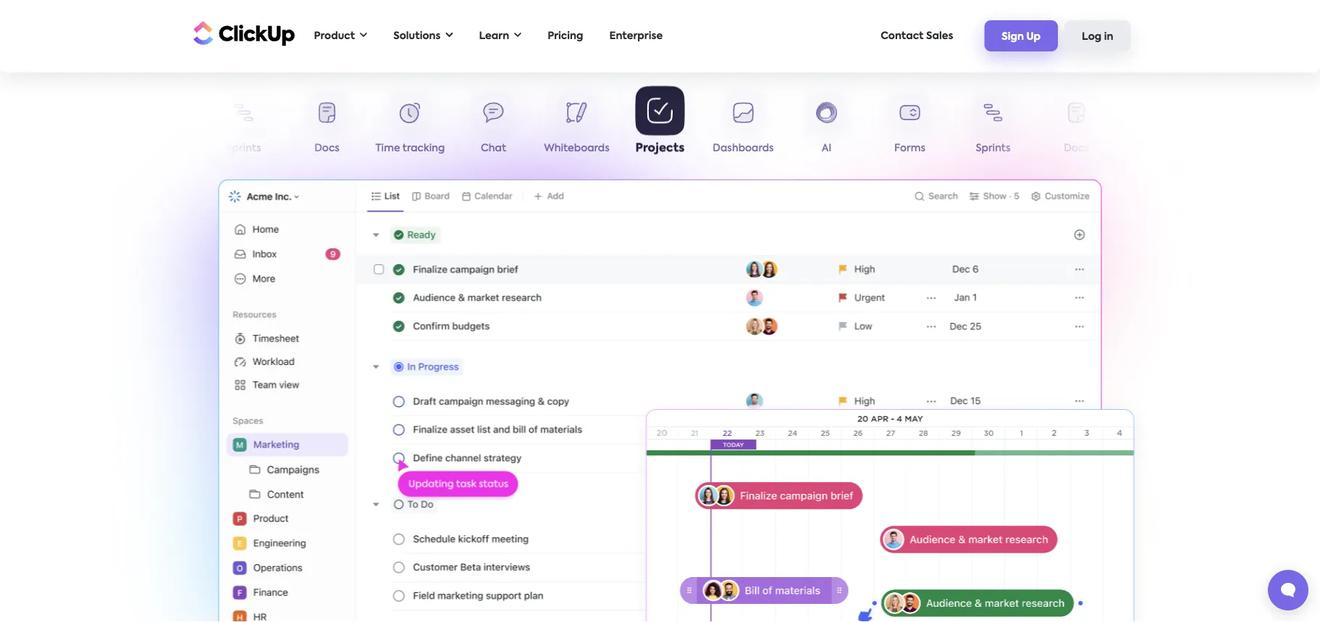 Task type: locate. For each thing, give the bounding box(es) containing it.
time tracking
[[376, 143, 445, 154], [1126, 143, 1195, 154]]

tracking
[[403, 143, 445, 154], [1153, 143, 1195, 154]]

docs
[[315, 143, 340, 154], [1064, 143, 1090, 154]]

sign up button
[[985, 20, 1059, 51]]

time
[[376, 143, 400, 154], [1126, 143, 1150, 154]]

2 docs from the left
[[1064, 143, 1090, 154]]

1 forms button from the left
[[119, 93, 202, 160]]

0 horizontal spatial time
[[376, 143, 400, 154]]

sprints button
[[202, 93, 285, 160], [952, 93, 1035, 160]]

0 horizontal spatial tracking
[[403, 143, 445, 154]]

2 sprints from the left
[[976, 143, 1011, 154]]

0 horizontal spatial time tracking button
[[369, 93, 452, 160]]

docs button
[[285, 93, 369, 160], [1035, 93, 1119, 160]]

1 tracking from the left
[[403, 143, 445, 154]]

0 horizontal spatial forms
[[145, 143, 176, 154]]

1 time tracking button from the left
[[369, 93, 452, 160]]

0 horizontal spatial docs button
[[285, 93, 369, 160]]

1 horizontal spatial tracking
[[1153, 143, 1195, 154]]

forms
[[145, 143, 176, 154], [895, 143, 926, 154]]

sign up
[[1002, 32, 1041, 42]]

log
[[1082, 32, 1102, 42]]

1 horizontal spatial time tracking
[[1126, 143, 1195, 154]]

learn
[[479, 31, 509, 41]]

1 docs button from the left
[[285, 93, 369, 160]]

1 horizontal spatial sprints
[[976, 143, 1011, 154]]

solutions button
[[386, 21, 460, 51]]

sprints
[[226, 143, 261, 154], [976, 143, 1011, 154]]

1 horizontal spatial docs button
[[1035, 93, 1119, 160]]

1 horizontal spatial time
[[1126, 143, 1150, 154]]

forms button
[[119, 93, 202, 160], [869, 93, 952, 160]]

log in link
[[1065, 20, 1131, 51]]

2 time tracking button from the left
[[1119, 93, 1202, 160]]

0 horizontal spatial sprints button
[[202, 93, 285, 160]]

1 horizontal spatial forms button
[[869, 93, 952, 160]]

0 horizontal spatial sprints
[[226, 143, 261, 154]]

whiteboards
[[544, 143, 610, 154]]

0 horizontal spatial time tracking
[[376, 143, 445, 154]]

up
[[1027, 32, 1041, 42]]

time tracking button
[[369, 93, 452, 160], [1119, 93, 1202, 160]]

product button
[[307, 21, 375, 51]]

0 horizontal spatial forms button
[[119, 93, 202, 160]]

product
[[314, 31, 355, 41]]

2 time from the left
[[1126, 143, 1150, 154]]

1 sprints button from the left
[[202, 93, 285, 160]]

ai button
[[785, 93, 869, 160]]

1 horizontal spatial sprints button
[[952, 93, 1035, 160]]

enterprise link
[[602, 21, 670, 51]]

0 horizontal spatial docs
[[315, 143, 340, 154]]

1 horizontal spatial forms
[[895, 143, 926, 154]]

2 tracking from the left
[[1153, 143, 1195, 154]]

enterprise
[[610, 31, 663, 41]]

sprints for 2nd sprints button
[[976, 143, 1011, 154]]

1 horizontal spatial time tracking button
[[1119, 93, 1202, 160]]

1 sprints from the left
[[226, 143, 261, 154]]

1 horizontal spatial docs
[[1064, 143, 1090, 154]]

chat
[[481, 143, 506, 154]]



Task type: vqa. For each thing, say whether or not it's contained in the screenshot.
best
no



Task type: describe. For each thing, give the bounding box(es) containing it.
contact
[[881, 31, 924, 41]]

1 docs from the left
[[315, 143, 340, 154]]

clickup image
[[189, 19, 295, 47]]

dashboards
[[713, 143, 774, 154]]

ai
[[822, 143, 832, 154]]

projects image
[[628, 393, 1153, 622]]

sales
[[927, 31, 954, 41]]

log in
[[1082, 32, 1114, 42]]

whiteboards button
[[535, 93, 619, 160]]

2 forms from the left
[[895, 143, 926, 154]]

2 sprints button from the left
[[952, 93, 1035, 160]]

sprints for first sprints button from left
[[226, 143, 261, 154]]

projects button
[[619, 87, 702, 159]]

in
[[1105, 32, 1114, 42]]

solutions
[[394, 31, 441, 41]]

projects
[[636, 144, 685, 155]]

2 forms button from the left
[[869, 93, 952, 160]]

1 forms from the left
[[145, 143, 176, 154]]

2 time tracking from the left
[[1126, 143, 1195, 154]]

2 docs button from the left
[[1035, 93, 1119, 160]]

sign
[[1002, 32, 1024, 42]]

learn button
[[472, 21, 529, 51]]

pricing link
[[541, 21, 591, 51]]

1 time from the left
[[376, 143, 400, 154]]

dashboards button
[[702, 93, 785, 160]]

contact sales link
[[874, 21, 961, 51]]

contact sales
[[881, 31, 954, 41]]

1 time tracking from the left
[[376, 143, 445, 154]]

chat button
[[452, 93, 535, 160]]

pricing
[[548, 31, 584, 41]]



